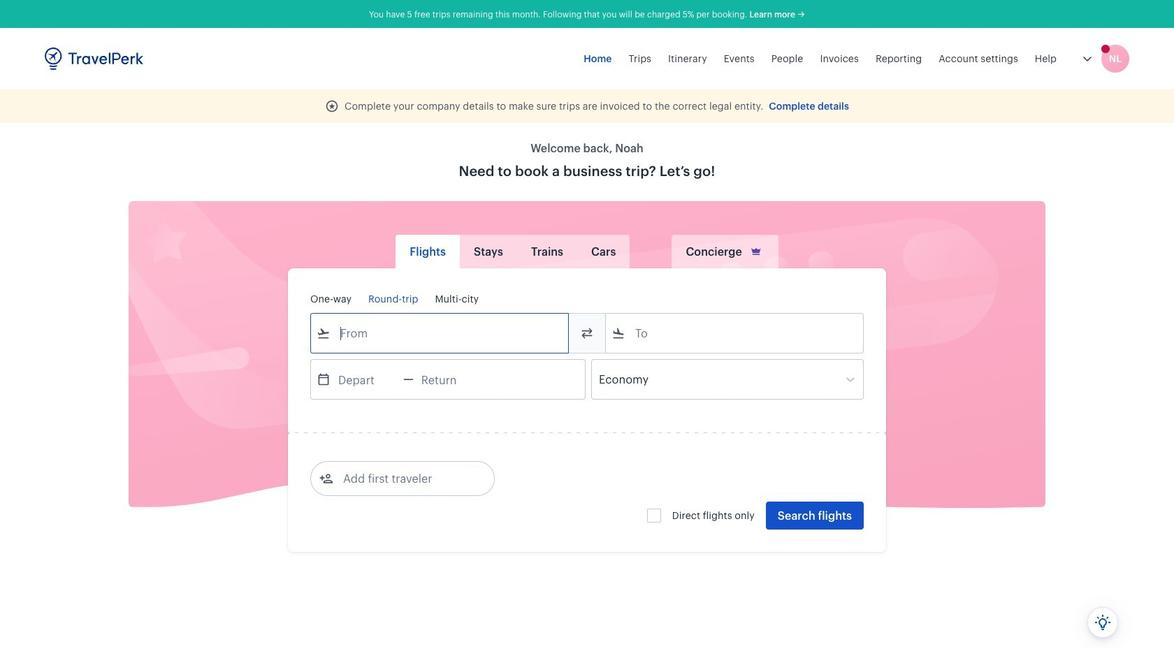 Task type: describe. For each thing, give the bounding box(es) containing it.
Return text field
[[414, 360, 486, 399]]

From search field
[[331, 322, 550, 345]]

Depart text field
[[331, 360, 403, 399]]



Task type: vqa. For each thing, say whether or not it's contained in the screenshot.
Add first traveler search box
yes



Task type: locate. For each thing, give the bounding box(es) containing it.
Add first traveler search field
[[334, 468, 479, 490]]

To search field
[[626, 322, 845, 345]]



